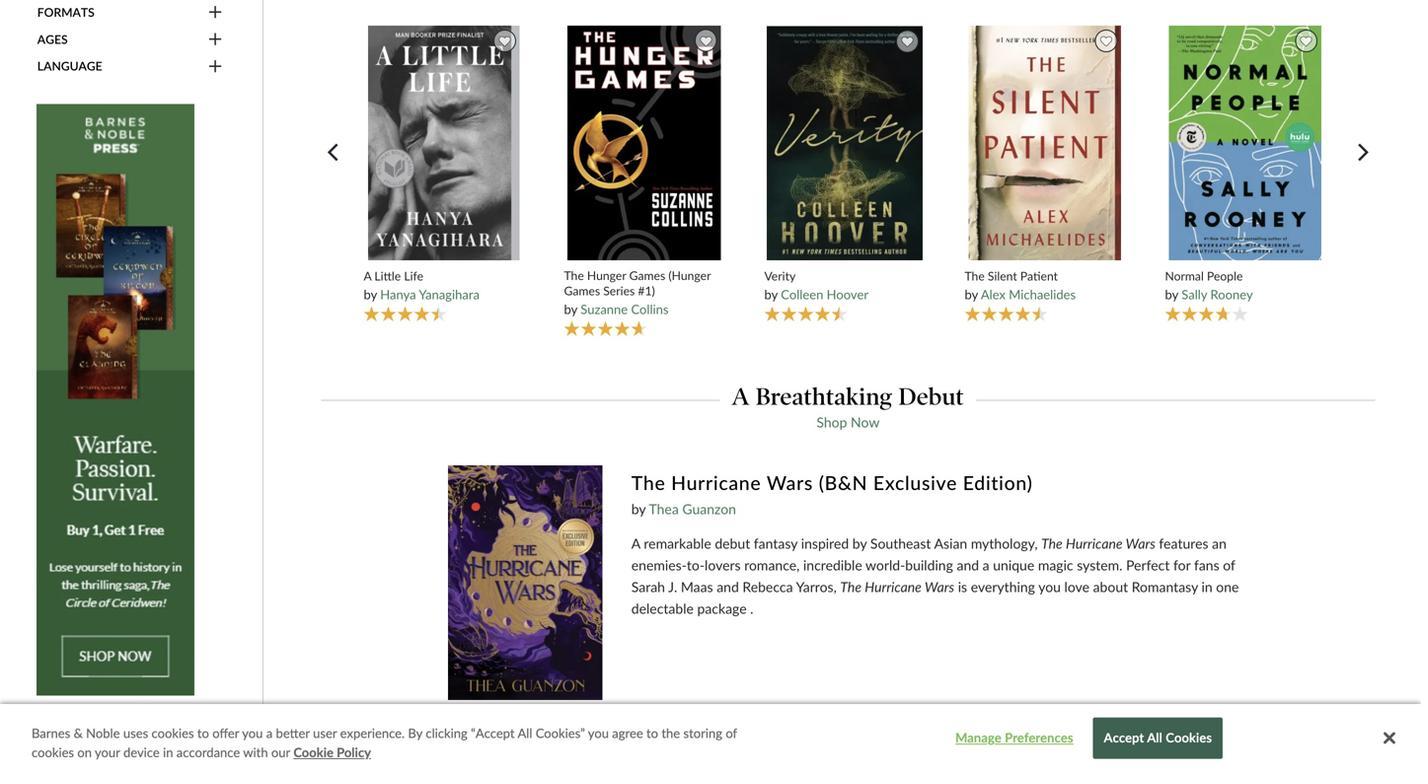 Task type: vqa. For each thing, say whether or not it's contained in the screenshot.
Cookie Policy at the left
yes



Task type: locate. For each thing, give the bounding box(es) containing it.
thea
[[649, 501, 679, 518]]

a inside a little life by hanya yanagihara
[[364, 269, 371, 283]]

yarros,
[[796, 579, 837, 596]]

rooney
[[1210, 287, 1253, 303]]

the hurricane wars
[[840, 579, 954, 596]]

0 horizontal spatial wars
[[767, 471, 813, 494]]

a up everything at bottom
[[983, 557, 989, 574]]

verity by colleen hoover
[[764, 269, 868, 303]]

a for little
[[364, 269, 371, 283]]

by up world-
[[852, 535, 867, 552]]

hanya yanagihara link
[[380, 287, 480, 303]]

unique
[[993, 557, 1034, 574]]

all right "accept"
[[1147, 730, 1162, 746]]

1 vertical spatial in
[[163, 745, 173, 761]]

thea guanzon link
[[649, 501, 736, 518]]

1 plus image from the top
[[208, 4, 222, 21]]

sally
[[1182, 287, 1207, 303]]

now
[[851, 414, 880, 431]]

the hunger games (hunger games series #1) link
[[564, 269, 724, 299]]

accept
[[1104, 730, 1144, 746]]

fans
[[1194, 557, 1219, 574]]

by
[[408, 726, 422, 742]]

one
[[1216, 579, 1239, 596]]

a up our
[[266, 726, 273, 742]]

the hunger games (hunger games series #1) by suzanne collins
[[564, 269, 711, 317]]

wars left is
[[925, 579, 954, 596]]

you up 'with'
[[242, 726, 263, 742]]

1 horizontal spatial and
[[957, 557, 979, 574]]

plus image for ages
[[208, 31, 222, 48]]

hurricane
[[671, 471, 761, 494], [1066, 535, 1123, 552], [865, 579, 922, 596]]

the
[[662, 726, 680, 742]]

the hurricane wars (b&n exclusive edition) by thea guanzon
[[631, 471, 1033, 518]]

wars for the hurricane wars
[[925, 579, 954, 596]]

wars up perfect
[[1126, 535, 1155, 552]]

to left the
[[646, 726, 658, 742]]

1 horizontal spatial games
[[629, 269, 665, 283]]

mythology,
[[971, 535, 1038, 552]]

the for the silent patient
[[965, 269, 985, 283]]

wars
[[767, 471, 813, 494], [1126, 535, 1155, 552], [925, 579, 954, 596]]

1 horizontal spatial to
[[646, 726, 658, 742]]

shop now link
[[816, 414, 880, 431]]

a up enemies-
[[631, 535, 640, 552]]

2 horizontal spatial a
[[732, 383, 750, 412]]

0 vertical spatial and
[[957, 557, 979, 574]]

cookies
[[152, 726, 194, 742], [32, 745, 74, 761]]

of up one
[[1223, 557, 1235, 574]]

yanagihara
[[419, 287, 480, 303]]

#1)
[[638, 284, 655, 298]]

you inside 'is everything you love about romantasy in one delectable package .'
[[1038, 579, 1061, 596]]

1 vertical spatial games
[[564, 284, 600, 298]]

better
[[276, 726, 310, 742]]

0 vertical spatial a
[[364, 269, 371, 283]]

by inside the silent patient by alex michaelides
[[965, 287, 978, 303]]

device
[[123, 745, 160, 761]]

1 vertical spatial a
[[732, 383, 750, 412]]

plus image down ages dropdown button
[[208, 58, 222, 75]]

lovers
[[705, 557, 741, 574]]

silent
[[988, 269, 1017, 283]]

and down lovers
[[717, 579, 739, 596]]

in right device
[[163, 745, 173, 761]]

0 horizontal spatial of
[[726, 726, 737, 742]]

0 vertical spatial in
[[1202, 579, 1213, 596]]

formats button
[[36, 4, 224, 21]]

plus image
[[208, 4, 222, 21], [208, 31, 222, 48], [208, 58, 222, 75]]

all inside barnes & noble uses cookies to offer you a better user experience. by clicking "accept all cookies" you agree to the storing of cookies on your device in accordance with our
[[518, 726, 532, 742]]

about
[[1093, 579, 1128, 596]]

accept all cookies button
[[1093, 718, 1223, 759]]

2 horizontal spatial wars
[[1126, 535, 1155, 552]]

of inside barnes & noble uses cookies to offer you a better user experience. by clicking "accept all cookies" you agree to the storing of cookies on your device in accordance with our
[[726, 726, 737, 742]]

by down verity
[[764, 287, 778, 303]]

the hurricane wars (b&n exclusive edition) image
[[448, 466, 602, 700]]

wars left (b&n
[[767, 471, 813, 494]]

1 vertical spatial hurricane
[[1066, 535, 1123, 552]]

j.
[[668, 579, 677, 596]]

the silent patient image
[[967, 25, 1122, 262]]

1 horizontal spatial a
[[631, 535, 640, 552]]

a remarkable debut fantasy inspired by southeast asian mythology, the hurricane wars
[[631, 535, 1155, 552]]

hurricane up the system.
[[1066, 535, 1123, 552]]

the inside the hunger games (hunger games series #1) by suzanne collins
[[564, 269, 584, 283]]

1 vertical spatial a
[[266, 726, 273, 742]]

patient
[[1020, 269, 1058, 283]]

a left breathtaking
[[732, 383, 750, 412]]

a left little
[[364, 269, 371, 283]]

a for remarkable
[[631, 535, 640, 552]]

user
[[313, 726, 337, 742]]

0 horizontal spatial you
[[242, 726, 263, 742]]

a inside a breathtaking debut shop now
[[732, 383, 750, 412]]

clicking
[[426, 726, 468, 742]]

offer
[[212, 726, 239, 742]]

0 horizontal spatial to
[[197, 726, 209, 742]]

the inside the silent patient by alex michaelides
[[965, 269, 985, 283]]

formats
[[37, 5, 95, 19]]

the for the hurricane wars (b&n exclusive edition)
[[631, 471, 666, 494]]

all right "accept
[[518, 726, 532, 742]]

2 vertical spatial hurricane
[[865, 579, 922, 596]]

1 horizontal spatial in
[[1202, 579, 1213, 596]]

2 vertical spatial plus image
[[208, 58, 222, 75]]

people
[[1207, 269, 1243, 283]]

1 vertical spatial of
[[726, 726, 737, 742]]

wars for the hurricane wars (b&n exclusive edition) by thea guanzon
[[767, 471, 813, 494]]

2 plus image from the top
[[208, 31, 222, 48]]

hurricane up 'guanzon'
[[671, 471, 761, 494]]

cookies"
[[536, 726, 585, 742]]

rebecca
[[742, 579, 793, 596]]

by left "suzanne"
[[564, 302, 577, 317]]

1 horizontal spatial all
[[1147, 730, 1162, 746]]

you down magic
[[1038, 579, 1061, 596]]

the
[[564, 269, 584, 283], [965, 269, 985, 283], [631, 471, 666, 494], [1041, 535, 1063, 552], [840, 579, 862, 596]]

by left alex
[[965, 287, 978, 303]]

of inside features an enemies-to-lovers romance, incredible world-building and a unique magic system. perfect for fans of sarah j. maas and rebecca yarros,
[[1223, 557, 1235, 574]]

hurricane inside the hurricane wars (b&n exclusive edition) by thea guanzon
[[671, 471, 761, 494]]

2 vertical spatial a
[[631, 535, 640, 552]]

plus image down formats dropdown button on the top left
[[208, 31, 222, 48]]

and
[[957, 557, 979, 574], [717, 579, 739, 596]]

debut
[[898, 383, 964, 412]]

manage
[[955, 730, 1002, 746]]

games down hunger
[[564, 284, 600, 298]]

1 horizontal spatial wars
[[925, 579, 954, 596]]

a breathtaking debut shop now
[[732, 383, 964, 431]]

hurricane for the hurricane wars
[[865, 579, 922, 596]]

in left one
[[1202, 579, 1213, 596]]

1 horizontal spatial of
[[1223, 557, 1235, 574]]

colleen
[[781, 287, 823, 303]]

the silent patient link
[[965, 269, 1125, 284]]

on
[[77, 745, 92, 761]]

(b&n
[[819, 471, 868, 494]]

fantasy
[[754, 535, 797, 552]]

an
[[1212, 535, 1227, 552]]

you left agree
[[588, 726, 609, 742]]

the up alex
[[965, 269, 985, 283]]

cookies down barnes
[[32, 745, 74, 761]]

by left the thea
[[631, 501, 646, 518]]

0 vertical spatial plus image
[[208, 4, 222, 21]]

0 horizontal spatial hurricane
[[671, 471, 761, 494]]

by down normal at right top
[[1165, 287, 1178, 303]]

edition)
[[963, 471, 1033, 494]]

1 vertical spatial and
[[717, 579, 739, 596]]

wars inside the hurricane wars (b&n exclusive edition) by thea guanzon
[[767, 471, 813, 494]]

the left hunger
[[564, 269, 584, 283]]

your
[[95, 745, 120, 761]]

0 vertical spatial a
[[983, 557, 989, 574]]

0 horizontal spatial games
[[564, 284, 600, 298]]

0 vertical spatial of
[[1223, 557, 1235, 574]]

verity
[[764, 269, 796, 283]]

features an enemies-to-lovers romance, incredible world-building and a unique magic system. perfect for fans of sarah j. maas and rebecca yarros,
[[631, 535, 1235, 596]]

features
[[1159, 535, 1208, 552]]

in inside 'is everything you love about romantasy in one delectable package .'
[[1202, 579, 1213, 596]]

maas
[[681, 579, 713, 596]]

1 vertical spatial plus image
[[208, 31, 222, 48]]

1 horizontal spatial a
[[983, 557, 989, 574]]

1 vertical spatial cookies
[[32, 745, 74, 761]]

delectable
[[631, 600, 694, 617]]

0 horizontal spatial a
[[364, 269, 371, 283]]

2 horizontal spatial you
[[1038, 579, 1061, 596]]

the inside the hurricane wars (b&n exclusive edition) by thea guanzon
[[631, 471, 666, 494]]

debut
[[715, 535, 750, 552]]

3 plus image from the top
[[208, 58, 222, 75]]

0 horizontal spatial all
[[518, 726, 532, 742]]

1 horizontal spatial hurricane
[[865, 579, 922, 596]]

exclusive
[[873, 471, 957, 494]]

love
[[1064, 579, 1089, 596]]

verity link
[[764, 269, 925, 284]]

the up the thea
[[631, 471, 666, 494]]

a
[[983, 557, 989, 574], [266, 726, 273, 742]]

2 vertical spatial wars
[[925, 579, 954, 596]]

remarkable
[[644, 535, 711, 552]]

by inside normal people by sally rooney
[[1165, 287, 1178, 303]]

of right storing
[[726, 726, 737, 742]]

0 vertical spatial wars
[[767, 471, 813, 494]]

hoover
[[827, 287, 868, 303]]

plus image up ages dropdown button
[[208, 4, 222, 21]]

to up accordance
[[197, 726, 209, 742]]

games up #1)
[[629, 269, 665, 283]]

cookie policy link
[[293, 744, 371, 763]]

everything
[[971, 579, 1035, 596]]

guanzon
[[682, 501, 736, 518]]

perfect
[[1126, 557, 1170, 574]]

in
[[1202, 579, 1213, 596], [163, 745, 173, 761]]

and up is
[[957, 557, 979, 574]]

by down little
[[364, 287, 377, 303]]

0 horizontal spatial in
[[163, 745, 173, 761]]

0 vertical spatial hurricane
[[671, 471, 761, 494]]

the down incredible
[[840, 579, 862, 596]]

cookies up device
[[152, 726, 194, 742]]

0 horizontal spatial a
[[266, 726, 273, 742]]

hurricane down world-
[[865, 579, 922, 596]]

1 horizontal spatial cookies
[[152, 726, 194, 742]]

0 vertical spatial games
[[629, 269, 665, 283]]

privacy alert dialog
[[0, 705, 1421, 773]]

in inside barnes & noble uses cookies to offer you a better user experience. by clicking "accept all cookies" you agree to the storing of cookies on your device in accordance with our
[[163, 745, 173, 761]]



Task type: describe. For each thing, give the bounding box(es) containing it.
little
[[374, 269, 401, 283]]

package
[[697, 600, 747, 617]]

storing
[[683, 726, 722, 742]]

by inside the hunger games (hunger games series #1) by suzanne collins
[[564, 302, 577, 317]]

southeast
[[870, 535, 931, 552]]

is everything you love about romantasy in one delectable package .
[[631, 579, 1239, 617]]

hanya
[[380, 287, 416, 303]]

plus image for formats
[[208, 4, 222, 21]]

alex michaelides link
[[981, 287, 1076, 303]]

by inside the hurricane wars (b&n exclusive edition) by thea guanzon
[[631, 501, 646, 518]]

sarah
[[631, 579, 665, 596]]

1 to from the left
[[197, 726, 209, 742]]

a little life link
[[364, 269, 524, 284]]

romantasy
[[1132, 579, 1198, 596]]

romance,
[[744, 557, 800, 574]]

barnes & noble uses cookies to offer you a better user experience. by clicking "accept all cookies" you agree to the storing of cookies on your device in accordance with our
[[32, 726, 737, 761]]

2 to from the left
[[646, 726, 658, 742]]

0 vertical spatial cookies
[[152, 726, 194, 742]]

a inside features an enemies-to-lovers romance, incredible world-building and a unique magic system. perfect for fans of sarah j. maas and rebecca yarros,
[[983, 557, 989, 574]]

building
[[905, 557, 953, 574]]

life
[[404, 269, 423, 283]]

breathtaking
[[756, 383, 892, 412]]

accordance
[[176, 745, 240, 761]]

asian
[[934, 535, 967, 552]]

colleen hoover link
[[781, 287, 868, 303]]

alex
[[981, 287, 1006, 303]]

suzanne
[[581, 302, 628, 317]]

system.
[[1077, 557, 1123, 574]]

normal people by sally rooney
[[1165, 269, 1253, 303]]

the up magic
[[1041, 535, 1063, 552]]

policy
[[337, 745, 371, 761]]

hurricane for the hurricane wars (b&n exclusive edition) by thea guanzon
[[671, 471, 761, 494]]

experience.
[[340, 726, 405, 742]]

manage preferences button
[[953, 719, 1076, 758]]

ages
[[37, 32, 68, 46]]

a little life by hanya yanagihara
[[364, 269, 480, 303]]

with
[[243, 745, 268, 761]]

.
[[750, 600, 753, 617]]

normal
[[1165, 269, 1204, 283]]

to-
[[687, 557, 705, 574]]

the silent patient by alex michaelides
[[965, 269, 1076, 303]]

uses
[[123, 726, 148, 742]]

normal people image
[[1168, 25, 1322, 262]]

sally rooney link
[[1182, 287, 1253, 303]]

series
[[603, 284, 635, 298]]

for
[[1173, 557, 1190, 574]]

the hunger games (hunger games series #1) image
[[566, 25, 722, 261]]

2 horizontal spatial hurricane
[[1066, 535, 1123, 552]]

language
[[37, 59, 102, 73]]

cookie
[[293, 745, 333, 761]]

collins
[[631, 302, 669, 317]]

1 vertical spatial wars
[[1126, 535, 1155, 552]]

magic
[[1038, 557, 1073, 574]]

preferences
[[1005, 730, 1073, 746]]

plus image for language
[[208, 58, 222, 75]]

(hunger
[[668, 269, 711, 283]]

&
[[74, 726, 83, 742]]

world-
[[865, 557, 905, 574]]

0 horizontal spatial and
[[717, 579, 739, 596]]

a for breathtaking
[[732, 383, 750, 412]]

shop
[[816, 414, 847, 431]]

verity image
[[766, 25, 923, 262]]

cookies
[[1166, 730, 1212, 746]]

cookie policy
[[293, 745, 371, 761]]

hunger
[[587, 269, 626, 283]]

agree
[[612, 726, 643, 742]]

noble
[[86, 726, 120, 742]]

the for the hunger games (hunger games series #1)
[[564, 269, 584, 283]]

a little life image
[[367, 25, 521, 262]]

barnes
[[32, 726, 70, 742]]

manage preferences
[[955, 730, 1073, 746]]

all inside button
[[1147, 730, 1162, 746]]

1 horizontal spatial you
[[588, 726, 609, 742]]

advertisement region
[[36, 104, 194, 696]]

ages button
[[36, 31, 224, 48]]

is
[[958, 579, 967, 596]]

by inside a little life by hanya yanagihara
[[364, 287, 377, 303]]

enemies-
[[631, 557, 687, 574]]

0 horizontal spatial cookies
[[32, 745, 74, 761]]

by inside verity by colleen hoover
[[764, 287, 778, 303]]

a inside barnes & noble uses cookies to offer you a better user experience. by clicking "accept all cookies" you agree to the storing of cookies on your device in accordance with our
[[266, 726, 273, 742]]

suzanne collins link
[[581, 302, 669, 317]]



